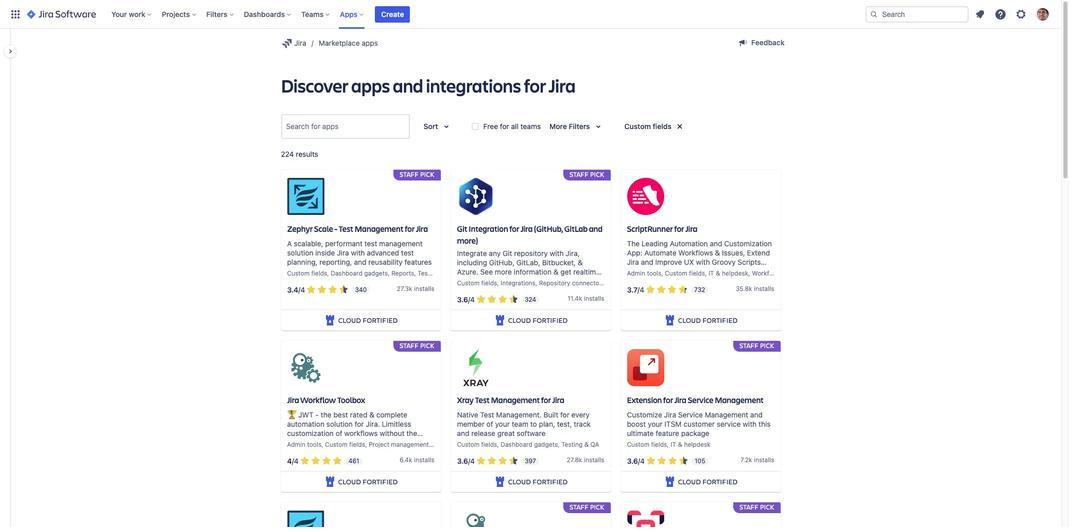 Task type: describe. For each thing, give the bounding box(es) containing it.
397
[[525, 458, 536, 465]]

tools for scriptrunner
[[647, 270, 661, 278]]

3.6 / 4 for extension for jira service management
[[627, 457, 645, 466]]

gitlab
[[564, 224, 588, 235]]

Search field
[[866, 6, 969, 22]]

git inside integrate any git repository with jira, including github, gitlab, bitbucket, & azure. see more information & get realtime updates
[[503, 249, 512, 258]]

s for zephyr scale - test management for jira
[[431, 285, 434, 293]]

automation
[[287, 420, 324, 429]]

11.4k
[[568, 295, 582, 303]]

sumup for jira image
[[457, 511, 494, 528]]

fields inside customize jira service management and boost your itsm customer service with this ultimate feature package custom fields , it & helpdesk
[[651, 441, 667, 449]]

& down groovy
[[716, 270, 720, 278]]

custom down the workflows
[[325, 441, 347, 449]]

complete
[[376, 411, 407, 420]]

your inside native test management. built for every member of your team to plan, test, track and release great software custom fields , dashboard gadgets , testing & qa
[[495, 420, 510, 429]]

, up 732
[[705, 270, 707, 278]]

automation
[[670, 240, 708, 248]]

27.8k
[[567, 457, 582, 465]]

test for xray
[[475, 395, 490, 406]]

(github,
[[534, 224, 563, 235]]

toolbox
[[337, 395, 365, 406]]

built
[[544, 411, 558, 420]]

fields down the workflows
[[349, 441, 365, 449]]

teams
[[520, 122, 541, 131]]

cloud down 397
[[508, 477, 531, 487]]

fields down see
[[481, 280, 497, 288]]

tools for jira
[[307, 441, 321, 449]]

test for native
[[480, 411, 494, 420]]

to inside 🏆 jwt - the best rated & complete automation solution for jira. limitless customization of workflows without the need to code
[[306, 439, 312, 448]]

s for jira workflow toolbox
[[431, 457, 434, 465]]

2 vertical spatial workflow
[[432, 441, 460, 449]]

a
[[287, 240, 292, 248]]

qa for xray test management for jira
[[590, 441, 599, 449]]

3.4 / 4
[[287, 286, 305, 294]]

, down the workflows
[[365, 441, 367, 449]]

your profile and settings image
[[1037, 8, 1049, 20]]

extend
[[747, 249, 770, 258]]

reports
[[391, 270, 414, 278]]

your work
[[111, 10, 145, 18]]

27.3k
[[397, 285, 412, 293]]

cloud down 732
[[678, 316, 701, 326]]

- for jwt
[[315, 411, 319, 420]]

staff for zephyr scale - test management for jira
[[400, 170, 418, 179]]

fields down the ux
[[689, 270, 705, 278]]

fields inside a scalable, performant test management solution inside jira with advanced test planning, reporting, and reusability features custom fields , dashboard gadgets , reports , testing & qa
[[311, 270, 327, 278]]

& inside a scalable, performant test management solution inside jira with advanced test planning, reporting, and reusability features custom fields , dashboard gadgets , reports , testing & qa
[[441, 270, 445, 278]]

service inside customize jira service management and boost your itsm customer service with this ultimate feature package custom fields , it & helpdesk
[[678, 411, 703, 420]]

testing for xray test management for jira
[[561, 441, 583, 449]]

custom fields , integrations , repository connectors
[[457, 280, 605, 288]]

discover apps and integrations for jira
[[281, 73, 575, 98]]

install for jira workflow toolbox
[[414, 457, 431, 465]]

for inside native test management. built for every member of your team to plan, test, track and release great software custom fields , dashboard gadgets , testing & qa
[[560, 411, 569, 420]]

/ for jira workflow toolbox
[[292, 457, 294, 466]]

rated
[[350, 411, 367, 420]]

extension for jira service management
[[627, 395, 764, 406]]

more filters
[[550, 122, 590, 131]]

1 vertical spatial workflow
[[300, 395, 336, 406]]

admin tools , custom fields , project management , workflow
[[287, 441, 460, 449]]

for inside 🏆 jwt - the best rated & complete automation solution for jira. limitless customization of workflows without the need to code
[[355, 420, 364, 429]]

github,
[[489, 259, 514, 267]]

and inside native test management. built for every member of your team to plan, test, track and release great software custom fields , dashboard gadgets , testing & qa
[[457, 430, 469, 438]]

more
[[550, 122, 567, 131]]

your inside customize jira service management and boost your itsm customer service with this ultimate feature package custom fields , it & helpdesk
[[648, 420, 663, 429]]

for up automation
[[674, 224, 684, 235]]

customize
[[627, 411, 662, 420]]

staff pick for jira workflow toolbox
[[400, 342, 434, 351]]

& down bitbucket,
[[554, 268, 559, 277]]

340
[[355, 286, 367, 294]]

test,
[[557, 420, 572, 429]]

, down features
[[414, 270, 416, 278]]

, down reporting,
[[327, 270, 329, 278]]

6.4k
[[400, 457, 412, 465]]

2 horizontal spatial workflow
[[752, 270, 779, 278]]

fortified for extension for jira service management
[[702, 477, 738, 487]]

4 for xray test management for jira
[[470, 457, 475, 466]]

project
[[369, 441, 389, 449]]

4 / 4
[[287, 457, 299, 466]]

azure.
[[457, 268, 478, 277]]

customization
[[287, 430, 334, 438]]

custom inside native test management. built for every member of your team to plan, test, track and release great software custom fields , dashboard gadgets , testing & qa
[[457, 441, 479, 449]]

track
[[574, 420, 591, 429]]

zephyr scale - test management for jira
[[287, 224, 428, 235]]

scriptrunner for jira image
[[627, 178, 664, 215]]

& up realtime
[[578, 259, 583, 267]]

reusability
[[368, 258, 403, 267]]

fortified down 732
[[702, 316, 738, 326]]

cloud fortified app badge image
[[324, 476, 336, 489]]

0 vertical spatial it
[[709, 270, 714, 278]]

help image
[[994, 8, 1007, 20]]

cloud fortified down 397
[[508, 477, 568, 487]]

integration
[[469, 224, 508, 235]]

great
[[497, 430, 515, 438]]

sort
[[424, 122, 438, 131]]

custom left the remove selected image
[[624, 122, 651, 131]]

issues,
[[722, 249, 745, 258]]

apps for marketplace
[[362, 39, 378, 47]]

0 vertical spatial service
[[688, 395, 713, 406]]

filters button
[[203, 6, 238, 22]]

4 for scriptrunner for jira
[[640, 286, 644, 294]]

35.8k
[[736, 285, 752, 293]]

of inside 🏆 jwt - the best rated & complete automation solution for jira. limitless customization of workflows without the need to code
[[336, 430, 342, 438]]

staff for jira workflow toolbox
[[400, 342, 418, 351]]

elements connect - external data fields image
[[627, 511, 664, 528]]

scriptrunner for jira
[[627, 224, 697, 235]]

/ for extension for jira service management
[[638, 457, 640, 466]]

dashboard inside a scalable, performant test management solution inside jira with advanced test planning, reporting, and reusability features custom fields , dashboard gadgets , reports , testing & qa
[[331, 270, 362, 278]]

marketplace apps
[[319, 39, 378, 47]]

scripts
[[738, 258, 761, 267]]

cloud fortified for zephyr scale - test management for jira
[[338, 316, 398, 326]]

1 vertical spatial the
[[406, 430, 417, 438]]

dashboards button
[[241, 6, 295, 22]]

banner containing your work
[[0, 0, 1061, 29]]

zephyr squad - test management for jira image
[[287, 511, 324, 528]]

for inside git integration for jira (github, gitlab and more)
[[509, 224, 519, 235]]

xray
[[457, 395, 474, 406]]

with inside integrate any git repository with jira, including github, gitlab, bitbucket, & azure. see more information & get realtime updates
[[550, 249, 564, 258]]

install for zephyr scale - test management for jira
[[414, 285, 431, 293]]

, inside customize jira service management and boost your itsm customer service with this ultimate feature package custom fields , it & helpdesk
[[667, 441, 669, 449]]

boost
[[627, 420, 646, 429]]

git integration for jira (github, gitlab and more) image
[[457, 178, 494, 215]]

every
[[571, 411, 590, 420]]

workflows
[[344, 430, 378, 438]]

itsm
[[664, 420, 682, 429]]

cloud for git integration for jira (github, gitlab and more)
[[508, 316, 531, 326]]

& inside the leading automation and customization app: automate workflows & issues, extend jira and improve ux with groovy scripts and jql
[[715, 249, 720, 258]]

more)
[[457, 235, 478, 246]]

teams
[[301, 10, 323, 18]]

jira workflow toolbox image
[[287, 350, 324, 387]]

solution inside a scalable, performant test management solution inside jira with advanced test planning, reporting, and reusability features custom fields , dashboard gadgets , reports , testing & qa
[[287, 249, 313, 258]]

324
[[525, 296, 536, 304]]

7.2k install s
[[740, 457, 774, 465]]

3.6 for extension for jira service management
[[627, 457, 638, 466]]

features
[[405, 258, 432, 267]]

of inside native test management. built for every member of your team to plan, test, track and release great software custom fields , dashboard gadgets , testing & qa
[[486, 420, 493, 429]]

dashboard inside native test management. built for every member of your team to plan, test, track and release great software custom fields , dashboard gadgets , testing & qa
[[501, 441, 532, 449]]

3.6 / 4 for xray test management for jira
[[457, 457, 475, 466]]

, down scripts
[[748, 270, 750, 278]]

work
[[129, 10, 145, 18]]

pick for zephyr scale - test management for jira
[[420, 170, 434, 179]]

zephyr
[[287, 224, 313, 235]]

customize jira service management and boost your itsm customer service with this ultimate feature package custom fields , it & helpdesk
[[627, 411, 771, 449]]

0 vertical spatial test
[[364, 240, 377, 248]]

- for scale
[[334, 224, 337, 235]]

management.
[[496, 411, 542, 420]]

/ for zephyr scale - test management for jira
[[298, 286, 300, 294]]

filters inside filters popup button
[[206, 10, 227, 18]]

fortified for git integration for jira (github, gitlab and more)
[[533, 316, 568, 326]]

, down test,
[[558, 441, 560, 449]]

feature
[[656, 430, 679, 438]]

sidebar navigation image
[[0, 41, 23, 62]]

scale
[[314, 224, 333, 235]]

improve
[[655, 258, 682, 267]]

, up 6.4k install s
[[429, 441, 431, 449]]

testing for zephyr scale - test management for jira
[[418, 270, 439, 278]]

11.4k install s
[[568, 295, 604, 303]]

create
[[381, 10, 404, 18]]

27.3k install s
[[397, 285, 434, 293]]

pick for jira workflow toolbox
[[420, 342, 434, 351]]

224
[[281, 150, 294, 159]]

105
[[695, 458, 705, 465]]

staff for git integration for jira (github, gitlab and more)
[[570, 170, 588, 179]]

gitlab,
[[516, 259, 540, 267]]

this
[[759, 420, 771, 429]]

with inside the leading automation and customization app: automate workflows & issues, extend jira and improve ux with groovy scripts and jql
[[696, 258, 710, 267]]

admin tools , custom fields , it & helpdesk , workflow
[[627, 270, 779, 278]]

without
[[380, 430, 404, 438]]

marketplace
[[319, 39, 360, 47]]

customer
[[683, 420, 715, 429]]

224 results
[[281, 150, 318, 159]]

s for extension for jira service management
[[771, 457, 774, 465]]

jira inside a scalable, performant test management solution inside jira with advanced test planning, reporting, and reusability features custom fields , dashboard gadgets , reports , testing & qa
[[337, 249, 349, 258]]

with inside a scalable, performant test management solution inside jira with advanced test planning, reporting, and reusability features custom fields , dashboard gadgets , reports , testing & qa
[[351, 249, 365, 258]]

app:
[[627, 249, 642, 258]]

& inside customize jira service management and boost your itsm customer service with this ultimate feature package custom fields , it & helpdesk
[[678, 441, 682, 449]]

& inside 🏆 jwt - the best rated & complete automation solution for jira. limitless customization of workflows without the need to code
[[369, 411, 374, 420]]

settings image
[[1015, 8, 1027, 20]]



Task type: locate. For each thing, give the bounding box(es) containing it.
, down great
[[497, 441, 499, 449]]

jira software image
[[27, 8, 96, 20], [27, 8, 96, 20]]

staff pick for zephyr scale - test management for jira
[[400, 170, 434, 179]]

install right 7.2k
[[754, 457, 771, 465]]

filters right projects popup button
[[206, 10, 227, 18]]

1 horizontal spatial workflow
[[432, 441, 460, 449]]

- inside 🏆 jwt - the best rated & complete automation solution for jira. limitless customization of workflows without the need to code
[[315, 411, 319, 420]]

your work button
[[108, 6, 156, 22]]

3.6 / 4 down release
[[457, 457, 475, 466]]

release
[[471, 430, 495, 438]]

solution up planning,
[[287, 249, 313, 258]]

your
[[111, 10, 127, 18]]

fortified for jira workflow toolbox
[[363, 477, 398, 487]]

of down best
[[336, 430, 342, 438]]

install down connectors
[[584, 295, 601, 303]]

s right 7.2k
[[771, 457, 774, 465]]

with up bitbucket,
[[550, 249, 564, 258]]

custom down release
[[457, 441, 479, 449]]

, down improve
[[661, 270, 663, 278]]

7.2k
[[740, 457, 752, 465]]

context icon image
[[281, 37, 293, 49], [281, 37, 293, 49]]

fields inside native test management. built for every member of your team to plan, test, track and release great software custom fields , dashboard gadgets , testing & qa
[[481, 441, 497, 449]]

1 vertical spatial apps
[[351, 73, 390, 98]]

advanced
[[367, 249, 399, 258]]

install for extension for jira service management
[[754, 457, 771, 465]]

cloud fortified for git integration for jira (github, gitlab and more)
[[508, 316, 568, 326]]

custom down improve
[[665, 270, 687, 278]]

tools down customization
[[307, 441, 321, 449]]

cloud fortified down "105"
[[678, 477, 738, 487]]

, down reusability on the left
[[388, 270, 390, 278]]

1 horizontal spatial test
[[401, 249, 414, 258]]

pick for extension for jira service management
[[760, 342, 774, 351]]

cloud
[[338, 316, 361, 326], [508, 316, 531, 326], [678, 316, 701, 326], [338, 477, 361, 487], [508, 477, 531, 487], [678, 477, 701, 487]]

/ down updates
[[468, 296, 470, 304]]

the down limitless
[[406, 430, 417, 438]]

staff pick for extension for jira service management
[[740, 342, 774, 351]]

cloud right cloud fortified app badge image
[[338, 477, 361, 487]]

4 for git integration for jira (github, gitlab and more)
[[470, 296, 475, 304]]

test up features
[[401, 249, 414, 258]]

qa for zephyr scale - test management for jira
[[447, 270, 456, 278]]

test
[[364, 240, 377, 248], [401, 249, 414, 258]]

get
[[561, 268, 571, 277]]

0 horizontal spatial the
[[321, 411, 331, 420]]

for right extension
[[663, 395, 673, 406]]

gadgets down reusability on the left
[[364, 270, 388, 278]]

qa inside a scalable, performant test management solution inside jira with advanced test planning, reporting, and reusability features custom fields , dashboard gadgets , reports , testing & qa
[[447, 270, 456, 278]]

0 horizontal spatial testing
[[418, 270, 439, 278]]

cloud down "105"
[[678, 477, 701, 487]]

pick for git integration for jira (github, gitlab and more)
[[590, 170, 604, 179]]

test up advanced
[[364, 240, 377, 248]]

repository
[[539, 280, 570, 288]]

s for git integration for jira (github, gitlab and more)
[[601, 295, 604, 303]]

0 vertical spatial helpdesk
[[722, 270, 748, 278]]

2 vertical spatial test
[[480, 411, 494, 420]]

0 horizontal spatial tools
[[307, 441, 321, 449]]

/ down planning,
[[298, 286, 300, 294]]

1 vertical spatial management
[[391, 441, 429, 449]]

0 vertical spatial management
[[379, 240, 422, 248]]

create button
[[375, 6, 410, 22]]

0 horizontal spatial solution
[[287, 249, 313, 258]]

cloud fortified down 732
[[678, 316, 738, 326]]

0 vertical spatial tools
[[647, 270, 661, 278]]

1 horizontal spatial to
[[530, 420, 537, 429]]

install for xray test management for jira
[[584, 457, 601, 465]]

gadgets inside a scalable, performant test management solution inside jira with advanced test planning, reporting, and reusability features custom fields , dashboard gadgets , reports , testing & qa
[[364, 270, 388, 278]]

jql
[[641, 267, 655, 276]]

& up 27.8k install s
[[584, 441, 589, 449]]

1 vertical spatial tools
[[307, 441, 321, 449]]

0 vertical spatial qa
[[447, 270, 456, 278]]

custom down azure.
[[457, 280, 479, 288]]

& inside native test management. built for every member of your team to plan, test, track and release great software custom fields , dashboard gadgets , testing & qa
[[584, 441, 589, 449]]

0 vertical spatial to
[[530, 420, 537, 429]]

primary element
[[6, 0, 866, 29]]

& left azure.
[[441, 270, 445, 278]]

0 horizontal spatial to
[[306, 439, 312, 448]]

0 vertical spatial dashboard
[[331, 270, 362, 278]]

fields down feature
[[651, 441, 667, 449]]

custom inside customize jira service management and boost your itsm customer service with this ultimate feature package custom fields , it & helpdesk
[[627, 441, 649, 449]]

1 horizontal spatial it
[[709, 270, 714, 278]]

git up github,
[[503, 249, 512, 258]]

gadgets inside native test management. built for every member of your team to plan, test, track and release great software custom fields , dashboard gadgets , testing & qa
[[534, 441, 558, 449]]

with inside customize jira service management and boost your itsm customer service with this ultimate feature package custom fields , it & helpdesk
[[743, 420, 757, 429]]

for right integration
[[509, 224, 519, 235]]

notifications image
[[974, 8, 986, 20]]

0 vertical spatial filters
[[206, 10, 227, 18]]

qa inside native test management. built for every member of your team to plan, test, track and release great software custom fields , dashboard gadgets , testing & qa
[[590, 441, 599, 449]]

more
[[495, 268, 512, 277]]

pick
[[420, 170, 434, 179], [590, 170, 604, 179], [420, 342, 434, 351], [760, 342, 774, 351], [590, 503, 604, 513], [760, 503, 774, 513]]

1 vertical spatial solution
[[326, 420, 353, 429]]

filters right more
[[569, 122, 590, 131]]

0 horizontal spatial workflow
[[300, 395, 336, 406]]

staff pick
[[400, 170, 434, 179], [570, 170, 604, 179], [400, 342, 434, 351], [740, 342, 774, 351], [570, 503, 604, 513], [740, 503, 774, 513]]

s for xray test management for jira
[[601, 457, 604, 465]]

1 horizontal spatial testing
[[561, 441, 583, 449]]

fields left the remove selected image
[[653, 122, 671, 131]]

, down customization
[[321, 441, 323, 449]]

fields
[[653, 122, 671, 131], [311, 270, 327, 278], [689, 270, 705, 278], [481, 280, 497, 288], [349, 441, 365, 449], [481, 441, 497, 449], [651, 441, 667, 449]]

fortified for zephyr scale - test management for jira
[[363, 316, 398, 326]]

install for git integration for jira (github, gitlab and more)
[[584, 295, 601, 303]]

4 for jira workflow toolbox
[[294, 457, 299, 466]]

install for scriptrunner for jira
[[754, 285, 771, 293]]

1 vertical spatial helpdesk
[[684, 441, 710, 449]]

workflow up jwt
[[300, 395, 336, 406]]

3.6 / 4 down updates
[[457, 296, 475, 304]]

discover
[[281, 73, 348, 98]]

git up more)
[[457, 224, 467, 235]]

helpdesk down package
[[684, 441, 710, 449]]

1 vertical spatial git
[[503, 249, 512, 258]]

jira inside customize jira service management and boost your itsm customer service with this ultimate feature package custom fields , it & helpdesk
[[664, 411, 676, 420]]

jwt
[[298, 411, 314, 420]]

/ down app:
[[638, 286, 640, 294]]

admin for jira
[[287, 441, 305, 449]]

3.6 for git integration for jira (github, gitlab and more)
[[457, 296, 468, 304]]

ultimate
[[627, 430, 654, 438]]

git
[[457, 224, 467, 235], [503, 249, 512, 258]]

s right 6.4k
[[431, 457, 434, 465]]

a scalable, performant test management solution inside jira with advanced test planning, reporting, and reusability features custom fields , dashboard gadgets , reports , testing & qa
[[287, 240, 456, 278]]

3.6 / 4 down ultimate
[[627, 457, 645, 466]]

it down groovy
[[709, 270, 714, 278]]

testing inside a scalable, performant test management solution inside jira with advanced test planning, reporting, and reusability features custom fields , dashboard gadgets , reports , testing & qa
[[418, 270, 439, 278]]

native test management. built for every member of your team to plan, test, track and release great software custom fields , dashboard gadgets , testing & qa
[[457, 411, 599, 449]]

test inside native test management. built for every member of your team to plan, test, track and release great software custom fields , dashboard gadgets , testing & qa
[[480, 411, 494, 420]]

apps right marketplace at top
[[362, 39, 378, 47]]

for left all
[[500, 122, 509, 131]]

cloud for zephyr scale - test management for jira
[[338, 316, 361, 326]]

the leading automation and customization app: automate workflows & issues, extend jira and improve ux with groovy scripts and jql
[[627, 240, 772, 276]]

0 horizontal spatial filters
[[206, 10, 227, 18]]

projects
[[162, 10, 190, 18]]

0 horizontal spatial gadgets
[[364, 270, 388, 278]]

cloud for extension for jira service management
[[678, 477, 701, 487]]

the left best
[[321, 411, 331, 420]]

1 horizontal spatial filters
[[569, 122, 590, 131]]

for down 'rated'
[[355, 420, 364, 429]]

0 vertical spatial apps
[[362, 39, 378, 47]]

test up 'member'
[[480, 411, 494, 420]]

1 your from the left
[[495, 420, 510, 429]]

🏆 jwt - the best rated & complete automation solution for jira. limitless customization of workflows without the need to code
[[287, 411, 417, 448]]

0 vertical spatial test
[[339, 224, 353, 235]]

&
[[715, 249, 720, 258], [578, 259, 583, 267], [554, 268, 559, 277], [441, 270, 445, 278], [716, 270, 720, 278], [369, 411, 374, 420], [584, 441, 589, 449], [678, 441, 682, 449]]

staff for extension for jira service management
[[740, 342, 758, 351]]

for up teams on the top
[[524, 73, 546, 98]]

461
[[348, 458, 359, 465]]

and inside git integration for jira (github, gitlab and more)
[[589, 224, 603, 235]]

3.6 for xray test management for jira
[[457, 457, 468, 466]]

3.6
[[457, 296, 468, 304], [457, 457, 468, 466], [627, 457, 638, 466]]

fortified down 324
[[533, 316, 568, 326]]

projects button
[[159, 6, 200, 22]]

1 vertical spatial admin
[[287, 441, 305, 449]]

automate
[[644, 249, 676, 258]]

cloud fortified app badge image for scale
[[324, 315, 336, 327]]

1 vertical spatial test
[[475, 395, 490, 406]]

0 horizontal spatial of
[[336, 430, 342, 438]]

0 vertical spatial git
[[457, 224, 467, 235]]

1 vertical spatial filters
[[569, 122, 590, 131]]

1 vertical spatial it
[[671, 441, 676, 449]]

and inside a scalable, performant test management solution inside jira with advanced test planning, reporting, and reusability features custom fields , dashboard gadgets , reports , testing & qa
[[354, 258, 366, 267]]

1 horizontal spatial your
[[648, 420, 663, 429]]

0 vertical spatial -
[[334, 224, 337, 235]]

admin up 4 / 4
[[287, 441, 305, 449]]

cloud fortified app badge image for for
[[664, 476, 676, 489]]

extension for jira service management image
[[627, 350, 664, 387]]

jira workflow toolbox
[[287, 395, 365, 406]]

zephyr scale - test management for jira image
[[287, 178, 324, 215]]

1 horizontal spatial dashboard
[[501, 441, 532, 449]]

staff
[[400, 170, 418, 179], [570, 170, 588, 179], [400, 342, 418, 351], [740, 342, 758, 351], [570, 503, 588, 513], [740, 503, 758, 513]]

3.6 down 'member'
[[457, 457, 468, 466]]

s for scriptrunner for jira
[[771, 285, 774, 293]]

information
[[514, 268, 552, 277]]

0 vertical spatial the
[[321, 411, 331, 420]]

4 for zephyr scale - test management for jira
[[300, 286, 305, 294]]

and
[[393, 73, 423, 98], [589, 224, 603, 235], [710, 240, 722, 248], [354, 258, 366, 267], [641, 258, 653, 267], [627, 267, 639, 276], [750, 411, 763, 420], [457, 430, 469, 438]]

management up advanced
[[379, 240, 422, 248]]

1 vertical spatial -
[[315, 411, 319, 420]]

1 vertical spatial of
[[336, 430, 342, 438]]

1 horizontal spatial the
[[406, 430, 417, 438]]

1 horizontal spatial of
[[486, 420, 493, 429]]

fortified down project
[[363, 477, 398, 487]]

banner
[[0, 0, 1061, 29]]

4
[[300, 286, 305, 294], [640, 286, 644, 294], [470, 296, 475, 304], [287, 457, 292, 466], [294, 457, 299, 466], [470, 457, 475, 466], [640, 457, 645, 466]]

with left 'this'
[[743, 420, 757, 429]]

/ for scriptrunner for jira
[[638, 286, 640, 294]]

0 horizontal spatial test
[[364, 240, 377, 248]]

feedback
[[751, 38, 785, 47]]

0 horizontal spatial qa
[[447, 270, 456, 278]]

1 horizontal spatial admin
[[627, 270, 645, 278]]

scalable,
[[294, 240, 323, 248]]

for up features
[[405, 224, 415, 235]]

1 horizontal spatial solution
[[326, 420, 353, 429]]

all
[[511, 122, 519, 131]]

s right 27.8k
[[601, 457, 604, 465]]

1 horizontal spatial git
[[503, 249, 512, 258]]

marketplace apps link
[[319, 37, 378, 49]]

it
[[709, 270, 714, 278], [671, 441, 676, 449]]

1 horizontal spatial -
[[334, 224, 337, 235]]

/ down 'member'
[[468, 457, 470, 466]]

workflow up 35.8k install s
[[752, 270, 779, 278]]

admin for scriptrunner
[[627, 270, 645, 278]]

helpdesk down groovy
[[722, 270, 748, 278]]

test up performant
[[339, 224, 353, 235]]

remove selected image
[[673, 120, 686, 133]]

management
[[379, 240, 422, 248], [391, 441, 429, 449]]

plan,
[[539, 420, 555, 429]]

cloud for jira workflow toolbox
[[338, 477, 361, 487]]

testing up 27.8k
[[561, 441, 583, 449]]

the
[[321, 411, 331, 420], [406, 430, 417, 438]]

/ for xray test management for jira
[[468, 457, 470, 466]]

2 your from the left
[[648, 420, 663, 429]]

1 vertical spatial testing
[[561, 441, 583, 449]]

jira.
[[366, 420, 380, 429]]

staff pick for git integration for jira (github, gitlab and more)
[[570, 170, 604, 179]]

/ for git integration for jira (github, gitlab and more)
[[468, 296, 470, 304]]

it inside customize jira service management and boost your itsm customer service with this ultimate feature package custom fields , it & helpdesk
[[671, 441, 676, 449]]

, down more
[[497, 280, 499, 288]]

0 horizontal spatial admin
[[287, 441, 305, 449]]

your down customize
[[648, 420, 663, 429]]

with up admin tools , custom fields , it & helpdesk , workflow
[[696, 258, 710, 267]]

Search for apps field
[[283, 117, 408, 136]]

for up built
[[541, 395, 551, 406]]

/ down ultimate
[[638, 457, 640, 466]]

appswitcher icon image
[[9, 8, 22, 20]]

xray test management for jira image
[[457, 350, 494, 387]]

0 vertical spatial solution
[[287, 249, 313, 258]]

fortified down 397
[[533, 477, 568, 487]]

testing inside native test management. built for every member of your team to plan, test, track and release great software custom fields , dashboard gadgets , testing & qa
[[561, 441, 583, 449]]

search image
[[870, 10, 878, 18]]

repository
[[514, 249, 548, 258]]

your up great
[[495, 420, 510, 429]]

cloud fortified app badge image for integration
[[494, 315, 506, 327]]

of up release
[[486, 420, 493, 429]]

s right the 35.8k
[[771, 285, 774, 293]]

admin
[[627, 270, 645, 278], [287, 441, 305, 449]]

- right scale
[[334, 224, 337, 235]]

dashboard down great
[[501, 441, 532, 449]]

updates
[[457, 277, 484, 286]]

any
[[489, 249, 501, 258]]

1 vertical spatial gadgets
[[534, 441, 558, 449]]

extension
[[627, 395, 662, 406]]

teams button
[[298, 6, 334, 22]]

1 vertical spatial test
[[401, 249, 414, 258]]

& down feature
[[678, 441, 682, 449]]

to inside native test management. built for every member of your team to plan, test, track and release great software custom fields , dashboard gadgets , testing & qa
[[530, 420, 537, 429]]

0 vertical spatial admin
[[627, 270, 645, 278]]

6.4k install s
[[400, 457, 434, 465]]

for
[[524, 73, 546, 98], [500, 122, 509, 131], [405, 224, 415, 235], [509, 224, 519, 235], [674, 224, 684, 235], [541, 395, 551, 406], [663, 395, 673, 406], [560, 411, 569, 420], [355, 420, 364, 429]]

need
[[287, 439, 304, 448]]

tools
[[647, 270, 661, 278], [307, 441, 321, 449]]

realtime
[[573, 268, 600, 277]]

0 horizontal spatial helpdesk
[[684, 441, 710, 449]]

1 horizontal spatial helpdesk
[[722, 270, 748, 278]]

qa up 27.8k install s
[[590, 441, 599, 449]]

🏆
[[287, 411, 296, 420]]

1 vertical spatial qa
[[590, 441, 599, 449]]

customization
[[724, 240, 772, 248]]

see
[[480, 268, 493, 277]]

install
[[414, 285, 431, 293], [754, 285, 771, 293], [584, 295, 601, 303], [414, 457, 431, 465], [584, 457, 601, 465], [754, 457, 771, 465]]

and inside customize jira service management and boost your itsm customer service with this ultimate feature package custom fields , it & helpdesk
[[750, 411, 763, 420]]

3.6 / 4 for git integration for jira (github, gitlab and more)
[[457, 296, 475, 304]]

, down information
[[535, 280, 537, 288]]

1 horizontal spatial gadgets
[[534, 441, 558, 449]]

limitless
[[382, 420, 411, 429]]

jira inside 'jira' link
[[294, 39, 306, 47]]

27.8k install s
[[567, 457, 604, 465]]

apps button
[[337, 6, 368, 22]]

tools down improve
[[647, 270, 661, 278]]

ux
[[684, 258, 694, 267]]

fortified down '340'
[[363, 316, 398, 326]]

0 horizontal spatial git
[[457, 224, 467, 235]]

scriptrunner
[[627, 224, 673, 235]]

3.7
[[627, 286, 638, 294]]

0 horizontal spatial your
[[495, 420, 510, 429]]

s
[[431, 285, 434, 293], [771, 285, 774, 293], [601, 295, 604, 303], [431, 457, 434, 465], [601, 457, 604, 465], [771, 457, 774, 465]]

apps for discover
[[351, 73, 390, 98]]

results
[[296, 150, 318, 159]]

package
[[681, 430, 709, 438]]

3.4
[[287, 286, 298, 294]]

cloud fortified down 461
[[338, 477, 398, 487]]

0 horizontal spatial dashboard
[[331, 270, 362, 278]]

cloud down 324
[[508, 316, 531, 326]]

to up software at the bottom
[[530, 420, 537, 429]]

helpdesk inside customize jira service management and boost your itsm customer service with this ultimate feature package custom fields , it & helpdesk
[[684, 441, 710, 449]]

native
[[457, 411, 478, 420]]

git inside git integration for jira (github, gitlab and more)
[[457, 224, 467, 235]]

4 for extension for jira service management
[[640, 457, 645, 466]]

3.6 down updates
[[457, 296, 468, 304]]

gadgets down software at the bottom
[[534, 441, 558, 449]]

-
[[334, 224, 337, 235], [315, 411, 319, 420]]

0 vertical spatial gadgets
[[364, 270, 388, 278]]

to down customization
[[306, 439, 312, 448]]

solution inside 🏆 jwt - the best rated & complete automation solution for jira. limitless customization of workflows without the need to code
[[326, 420, 353, 429]]

cloud fortified for jira workflow toolbox
[[338, 477, 398, 487]]

0 horizontal spatial it
[[671, 441, 676, 449]]

custom inside a scalable, performant test management solution inside jira with advanced test planning, reporting, and reusability features custom fields , dashboard gadgets , reports , testing & qa
[[287, 270, 310, 278]]

s down connectors
[[601, 295, 604, 303]]

management inside customize jira service management and boost your itsm customer service with this ultimate feature package custom fields , it & helpdesk
[[705, 411, 748, 420]]

1 vertical spatial dashboard
[[501, 441, 532, 449]]

jira inside the leading automation and customization app: automate workflows & issues, extend jira and improve ux with groovy scripts and jql
[[627, 258, 639, 267]]

fields down release
[[481, 441, 497, 449]]

cloud fortified down 324
[[508, 316, 568, 326]]

dashboard
[[331, 270, 362, 278], [501, 441, 532, 449]]

management inside a scalable, performant test management solution inside jira with advanced test planning, reporting, and reusability features custom fields , dashboard gadgets , reports , testing & qa
[[379, 240, 422, 248]]

it down feature
[[671, 441, 676, 449]]

dashboards
[[244, 10, 285, 18]]

1 horizontal spatial tools
[[647, 270, 661, 278]]

3.6 down ultimate
[[627, 457, 638, 466]]

0 vertical spatial of
[[486, 420, 493, 429]]

fortified down "105"
[[702, 477, 738, 487]]

cloud fortified app badge image
[[324, 315, 336, 327], [494, 315, 506, 327], [664, 315, 676, 327], [494, 476, 506, 489], [664, 476, 676, 489]]

3.6 / 4
[[457, 296, 475, 304], [457, 457, 475, 466], [627, 457, 645, 466]]

install right the 35.8k
[[754, 285, 771, 293]]

jira inside git integration for jira (github, gitlab and more)
[[521, 224, 533, 235]]

0 vertical spatial testing
[[418, 270, 439, 278]]

cloud fortified for extension for jira service management
[[678, 477, 738, 487]]

1 vertical spatial service
[[678, 411, 703, 420]]

1 horizontal spatial qa
[[590, 441, 599, 449]]

0 horizontal spatial -
[[315, 411, 319, 420]]

git integration for jira (github, gitlab and more)
[[457, 224, 603, 246]]

1 vertical spatial to
[[306, 439, 312, 448]]

0 vertical spatial workflow
[[752, 270, 779, 278]]



Task type: vqa. For each thing, say whether or not it's contained in the screenshot.
contexts within button
no



